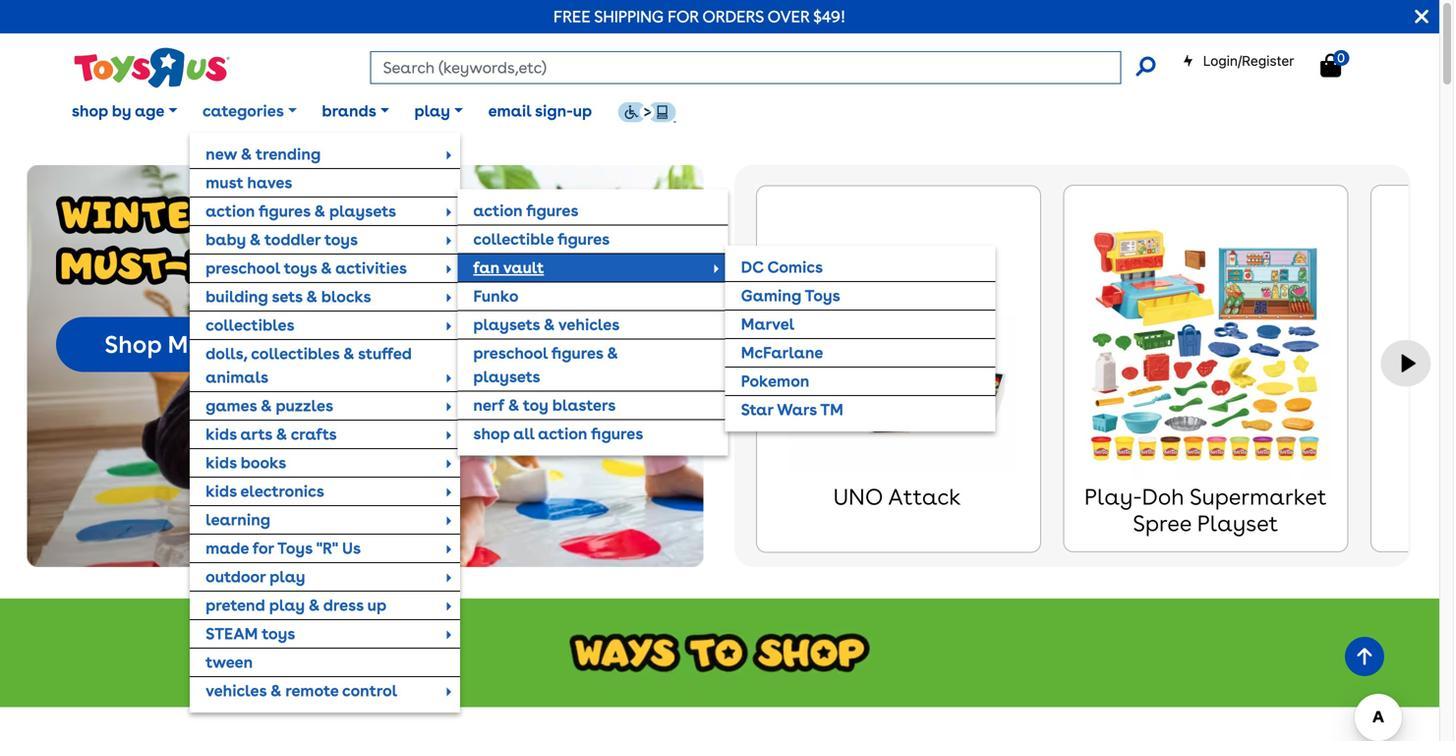 Task type: vqa. For each thing, say whether or not it's contained in the screenshot.
coloring books & activity books
no



Task type: locate. For each thing, give the bounding box(es) containing it.
1 vertical spatial up
[[368, 596, 387, 615]]

1 horizontal spatial toys
[[805, 286, 841, 305]]

shop down nerf
[[474, 424, 510, 444]]

Enter Keyword or Item No. search field
[[371, 51, 1122, 84]]

playsets & vehicles link
[[458, 311, 728, 339]]

go to next image
[[1382, 340, 1432, 387]]

1 kids from the top
[[206, 425, 237, 444]]

fan vault button
[[458, 254, 728, 282]]

dc
[[741, 258, 764, 277]]

vehicles down funko 'link'
[[559, 315, 620, 334]]

up
[[573, 101, 592, 120], [368, 596, 387, 615]]

sets
[[272, 287, 303, 306]]

toys
[[325, 230, 358, 249], [284, 259, 317, 278], [262, 624, 295, 644]]

toys down comics on the right top
[[805, 286, 841, 305]]

action up the collectible
[[474, 201, 523, 220]]

0 vertical spatial shop
[[72, 101, 108, 120]]

2 horizontal spatial action
[[538, 424, 588, 444]]

remote
[[286, 682, 339, 701]]

new & trending must haves
[[206, 144, 321, 192]]

action figures link
[[458, 197, 728, 225]]

playsets up nerf
[[474, 367, 541, 387]]

arts
[[240, 425, 272, 444]]

preschool figures & playsets link
[[458, 340, 728, 391]]

ways to shop image
[[0, 599, 1440, 708]]

gaming
[[741, 286, 802, 305]]

email sign-up link
[[476, 87, 605, 136]]

None search field
[[371, 51, 1156, 84]]

shipping
[[595, 7, 664, 26]]

figures up toddler
[[259, 201, 311, 221]]

& right baby
[[250, 230, 261, 249]]

haves
[[235, 330, 307, 359]]

playsets down funko
[[474, 315, 540, 334]]

preschool inside funko playsets & vehicles preschool figures & playsets nerf & toy blasters shop all action figures
[[474, 344, 548, 363]]

toys right steam
[[262, 624, 295, 644]]

& down 'must haves' "link" at top left
[[314, 201, 325, 221]]

0 vertical spatial up
[[573, 101, 592, 120]]

star wars tm link
[[726, 396, 996, 424]]

1 vertical spatial preschool
[[474, 344, 548, 363]]

1 vertical spatial vehicles
[[206, 682, 267, 701]]

collectibles down collectibles popup button
[[251, 344, 340, 363]]

kids
[[206, 425, 237, 444], [206, 453, 237, 472], [206, 482, 237, 501]]

vehicles down tween
[[206, 682, 267, 701]]

baby & toddler toys preschool toys & activities building sets & blocks collectibles dolls, collectibles & stuffed animals games & puzzles kids arts & crafts kids books kids electronics learning made for toys "r" us outdoor play pretend play & dress up steam toys tween vehicles & remote control
[[206, 230, 412, 701]]

1 vertical spatial kids
[[206, 453, 237, 472]]

1 horizontal spatial action
[[474, 201, 523, 220]]

& down baby & toddler toys popup button
[[321, 259, 332, 278]]

toy
[[523, 396, 549, 415]]

kids left "books"
[[206, 453, 237, 472]]

toys down action figures & playsets dropdown button
[[325, 230, 358, 249]]

nerf
[[474, 396, 505, 415]]

playsets inside action figures & playsets dropdown button
[[329, 201, 396, 221]]

1 vertical spatial shop
[[474, 424, 510, 444]]

1 vertical spatial play
[[270, 567, 306, 587]]

0 vertical spatial vehicles
[[559, 315, 620, 334]]

toys
[[805, 286, 841, 305], [278, 539, 313, 558]]

up inside the baby & toddler toys preschool toys & activities building sets & blocks collectibles dolls, collectibles & stuffed animals games & puzzles kids arts & crafts kids books kids electronics learning made for toys "r" us outdoor play pretend play & dress up steam toys tween vehicles & remote control
[[368, 596, 387, 615]]

shop inside dropdown button
[[72, 101, 108, 120]]

collectibles down building
[[206, 316, 295, 335]]

0 vertical spatial toys
[[805, 286, 841, 305]]

0 horizontal spatial toys
[[278, 539, 313, 558]]

up right dress
[[368, 596, 387, 615]]

1 vertical spatial playsets
[[474, 315, 540, 334]]

new & trending button
[[190, 141, 461, 168]]

0 vertical spatial playsets
[[329, 201, 396, 221]]

1 vertical spatial toys
[[284, 259, 317, 278]]

comics
[[768, 258, 823, 277]]

figures down "action figures" link
[[558, 230, 610, 249]]

figures down playsets & vehicles link
[[552, 344, 604, 363]]

figures down "nerf & toy blasters" link
[[591, 424, 644, 444]]

electronics
[[240, 482, 324, 501]]

"r"
[[317, 539, 338, 558]]

preschool up building
[[206, 259, 280, 278]]

funko playsets & vehicles preschool figures & playsets nerf & toy blasters shop all action figures
[[474, 287, 644, 444]]

tm
[[821, 400, 844, 420]]

shop inside funko playsets & vehicles preschool figures & playsets nerf & toy blasters shop all action figures
[[474, 424, 510, 444]]

1 horizontal spatial up
[[573, 101, 592, 120]]

baby & toddler toys button
[[190, 226, 461, 254]]

toddler
[[265, 230, 321, 249]]

action up baby
[[206, 201, 255, 221]]

shop all action figures link
[[458, 420, 728, 448]]

action down blasters at the left of the page
[[538, 424, 588, 444]]

0 vertical spatial play
[[415, 101, 450, 120]]

pokemon link
[[726, 368, 996, 395]]

action inside dropdown button
[[206, 201, 255, 221]]

play down for
[[270, 567, 306, 587]]

up left this icon serves as a link to download the essential accessibility assistive technology app for individuals with physical disabilities. it is featured as part of our commitment to diversity and inclusion.
[[573, 101, 592, 120]]

outdoor
[[206, 567, 266, 587]]

action for action figures & playsets
[[206, 201, 255, 221]]

funko link
[[458, 283, 728, 310]]

must haves link
[[190, 169, 461, 197]]

action
[[474, 201, 523, 220], [206, 201, 255, 221], [538, 424, 588, 444]]

preschool for &
[[206, 259, 280, 278]]

& right sets
[[306, 287, 317, 306]]

games & puzzles button
[[190, 392, 461, 420]]

marvel
[[741, 315, 795, 334]]

free shipping for orders over $49!
[[554, 7, 846, 26]]

1 horizontal spatial preschool
[[474, 344, 548, 363]]

brands
[[322, 101, 377, 120]]

toys right for
[[278, 539, 313, 558]]

1 vertical spatial toys
[[278, 539, 313, 558]]

preschool inside the baby & toddler toys preschool toys & activities building sets & blocks collectibles dolls, collectibles & stuffed animals games & puzzles kids arts & crafts kids books kids electronics learning made for toys "r" us outdoor play pretend play & dress up steam toys tween vehicles & remote control
[[206, 259, 280, 278]]

0 horizontal spatial shop
[[72, 101, 108, 120]]

0 horizontal spatial preschool
[[206, 259, 280, 278]]

shop
[[72, 101, 108, 120], [474, 424, 510, 444]]

0 vertical spatial preschool
[[206, 259, 280, 278]]

play down outdoor play dropdown button
[[269, 596, 305, 615]]

playsets down 'must haves' "link" at top left
[[329, 201, 396, 221]]

free shipping for orders over $49! link
[[554, 7, 846, 26]]

play
[[415, 101, 450, 120], [270, 567, 306, 587], [269, 596, 305, 615]]

1 horizontal spatial vehicles
[[559, 315, 620, 334]]

menu bar
[[59, 77, 1440, 713]]

blasters
[[553, 396, 616, 415]]

& down funko 'link'
[[544, 315, 555, 334]]

0 horizontal spatial up
[[368, 596, 387, 615]]

toys inside the baby & toddler toys preschool toys & activities building sets & blocks collectibles dolls, collectibles & stuffed animals games & puzzles kids arts & crafts kids books kids electronics learning made for toys "r" us outdoor play pretend play & dress up steam toys tween vehicles & remote control
[[278, 539, 313, 558]]

play right "brands" dropdown button
[[415, 101, 450, 120]]

must
[[206, 173, 243, 192]]

playsets
[[329, 201, 396, 221], [474, 315, 540, 334], [474, 367, 541, 387]]

age
[[135, 101, 165, 120]]

made
[[206, 539, 249, 558]]

0 vertical spatial kids
[[206, 425, 237, 444]]

0 vertical spatial collectibles
[[206, 316, 295, 335]]

dolls, collectibles & stuffed animals button
[[190, 340, 461, 391]]

action inside action figures collectible figures
[[474, 201, 523, 220]]

2 vertical spatial kids
[[206, 482, 237, 501]]

kids up learning
[[206, 482, 237, 501]]

shop must-haves
[[105, 330, 307, 359]]

figures
[[527, 201, 579, 220], [259, 201, 311, 221], [558, 230, 610, 249], [552, 344, 604, 363], [591, 424, 644, 444]]

&
[[241, 144, 252, 164], [314, 201, 325, 221], [250, 230, 261, 249], [321, 259, 332, 278], [306, 287, 317, 306], [544, 315, 555, 334], [607, 344, 619, 363], [343, 344, 354, 363], [508, 396, 519, 415], [261, 396, 272, 415], [276, 425, 287, 444], [309, 596, 320, 615], [270, 682, 282, 701]]

action figures & playsets
[[206, 201, 396, 221]]

play inside "dropdown button"
[[415, 101, 450, 120]]

collectibles
[[206, 316, 295, 335], [251, 344, 340, 363]]

stuffed
[[358, 344, 412, 363]]

dress
[[323, 596, 364, 615]]

preschool up nerf
[[474, 344, 548, 363]]

1 horizontal spatial shop
[[474, 424, 510, 444]]

2 vertical spatial play
[[269, 596, 305, 615]]

for
[[668, 7, 699, 26]]

vault
[[504, 258, 544, 277]]

kids down games
[[206, 425, 237, 444]]

& right new
[[241, 144, 252, 164]]

haves
[[247, 173, 293, 192]]

0 horizontal spatial action
[[206, 201, 255, 221]]

action for action figures collectible figures
[[474, 201, 523, 220]]

toys down toddler
[[284, 259, 317, 278]]

& up arts
[[261, 396, 272, 415]]

0 horizontal spatial vehicles
[[206, 682, 267, 701]]

nerf & toy blasters link
[[458, 392, 728, 419]]

shop left by
[[72, 101, 108, 120]]

orders
[[703, 7, 764, 26]]

preschool toys & activities button
[[190, 255, 461, 282]]

& left toy
[[508, 396, 519, 415]]

by
[[112, 101, 131, 120]]

crafts
[[291, 425, 337, 444]]

pretend play & dress up button
[[190, 592, 461, 620]]

preschool for playsets
[[474, 344, 548, 363]]



Task type: describe. For each thing, give the bounding box(es) containing it.
menu bar containing shop by age
[[59, 77, 1440, 713]]

pretend
[[206, 596, 265, 615]]

learning button
[[190, 506, 461, 534]]

& left stuffed
[[343, 344, 354, 363]]

games
[[206, 396, 257, 415]]

shop by age button
[[59, 87, 190, 136]]

fan
[[474, 258, 500, 277]]

0
[[1338, 50, 1346, 65]]

collectibles button
[[190, 312, 461, 339]]

kids electronics button
[[190, 478, 461, 505]]

fan vault
[[474, 258, 544, 277]]

$49!
[[814, 7, 846, 26]]

kids books button
[[190, 449, 461, 477]]

dolls,
[[206, 344, 247, 363]]

login/register button
[[1183, 51, 1295, 71]]

2 vertical spatial playsets
[[474, 367, 541, 387]]

steam toys button
[[190, 621, 461, 648]]

figures inside action figures & playsets dropdown button
[[259, 201, 311, 221]]

winter must haves image
[[56, 196, 321, 285]]

vehicles & remote control button
[[190, 678, 461, 705]]

trending
[[256, 144, 321, 164]]

& left dress
[[309, 596, 320, 615]]

brands button
[[309, 87, 402, 136]]

activities
[[336, 259, 407, 278]]

baby
[[206, 230, 246, 249]]

0 vertical spatial toys
[[325, 230, 358, 249]]

shop by age
[[72, 101, 165, 120]]

tween link
[[190, 649, 461, 677]]

toys inside dc comics gaming toys marvel mcfarlane pokemon star wars tm
[[805, 286, 841, 305]]

books
[[241, 453, 286, 472]]

tween
[[206, 653, 253, 672]]

vehicles inside funko playsets & vehicles preschool figures & playsets nerf & toy blasters shop all action figures
[[559, 315, 620, 334]]

steam
[[206, 624, 258, 644]]

collectible figures link
[[458, 226, 728, 253]]

animals
[[206, 368, 269, 387]]

3 kids from the top
[[206, 482, 237, 501]]

& left remote
[[270, 682, 282, 701]]

go to previous image
[[711, 340, 762, 387]]

marvel link
[[726, 311, 996, 338]]

categories
[[203, 101, 284, 120]]

shop by category menu
[[190, 133, 996, 713]]

2 vertical spatial toys
[[262, 624, 295, 644]]

& inside dropdown button
[[314, 201, 325, 221]]

this icon serves as a link to download the essential accessibility assistive technology app for individuals with physical disabilities. it is featured as part of our commitment to diversity and inclusion. image
[[618, 102, 677, 123]]

twister hero image desktop image
[[27, 165, 704, 567]]

new
[[206, 144, 237, 164]]

made for toys "r" us button
[[190, 535, 461, 562]]

shop
[[105, 330, 162, 359]]

email sign-up
[[488, 101, 592, 120]]

mcfarlane link
[[726, 339, 996, 367]]

pokemon
[[741, 372, 810, 391]]

action inside funko playsets & vehicles preschool figures & playsets nerf & toy blasters shop all action figures
[[538, 424, 588, 444]]

puzzles
[[276, 396, 333, 415]]

must-
[[168, 330, 235, 359]]

0 link
[[1321, 50, 1362, 78]]

& inside new & trending must haves
[[241, 144, 252, 164]]

action-figures-and-playsets menu
[[458, 189, 996, 456]]

close button image
[[1416, 6, 1429, 28]]

gaming toys link
[[726, 282, 996, 310]]

shopping bag image
[[1321, 54, 1342, 77]]

free
[[554, 7, 591, 26]]

building sets & blocks button
[[190, 283, 461, 311]]

all
[[514, 424, 535, 444]]

categories button
[[190, 87, 309, 136]]

dc comics gaming toys marvel mcfarlane pokemon star wars tm
[[741, 258, 844, 420]]

email
[[488, 101, 532, 120]]

blocks
[[321, 287, 371, 306]]

action figures collectible figures
[[474, 201, 610, 249]]

outdoor play button
[[190, 563, 461, 591]]

action figures & playsets button
[[190, 198, 461, 225]]

collectible
[[474, 230, 554, 249]]

star
[[741, 400, 774, 420]]

us
[[342, 539, 361, 558]]

sign-
[[535, 101, 573, 120]]

wars
[[777, 400, 817, 420]]

toys r us image
[[72, 46, 230, 90]]

fan vault menu
[[726, 246, 996, 432]]

& down playsets & vehicles link
[[607, 344, 619, 363]]

play button
[[402, 87, 476, 136]]

figures up the collectible
[[527, 201, 579, 220]]

login/register
[[1204, 53, 1295, 69]]

kids arts & crafts button
[[190, 421, 461, 448]]

& right arts
[[276, 425, 287, 444]]

for
[[253, 539, 274, 558]]

2 kids from the top
[[206, 453, 237, 472]]

building
[[206, 287, 268, 306]]

1 vertical spatial collectibles
[[251, 344, 340, 363]]

vehicles inside the baby & toddler toys preschool toys & activities building sets & blocks collectibles dolls, collectibles & stuffed animals games & puzzles kids arts & crafts kids books kids electronics learning made for toys "r" us outdoor play pretend play & dress up steam toys tween vehicles & remote control
[[206, 682, 267, 701]]

mcfarlane
[[741, 343, 824, 363]]

over
[[768, 7, 810, 26]]

funko
[[474, 287, 519, 306]]

learning
[[206, 510, 270, 530]]



